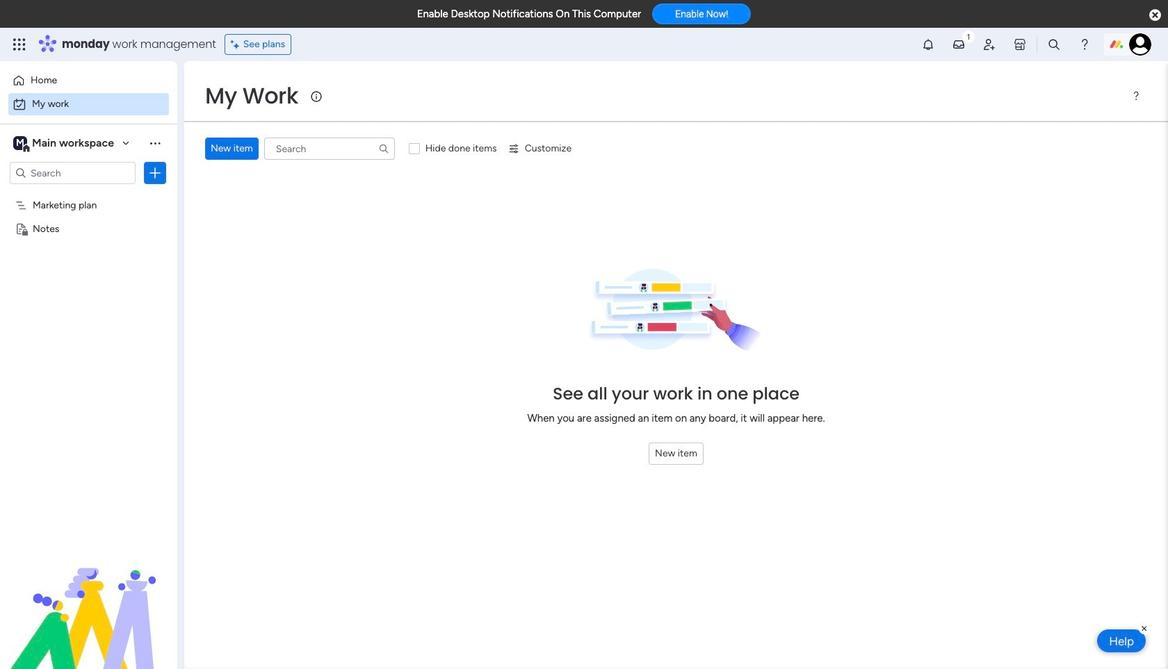 Task type: vqa. For each thing, say whether or not it's contained in the screenshot.
Angle Down "icon"
no



Task type: describe. For each thing, give the bounding box(es) containing it.
notifications image
[[921, 38, 935, 51]]

options image
[[148, 166, 162, 180]]

see plans image
[[231, 37, 243, 52]]

search everything image
[[1047, 38, 1061, 51]]

search image
[[378, 143, 389, 154]]

dapulse close image
[[1150, 8, 1161, 22]]

0 vertical spatial option
[[8, 70, 169, 92]]

private board image
[[15, 222, 28, 235]]

workspace options image
[[148, 136, 162, 150]]

welcome to my work feature image image
[[588, 269, 764, 354]]

Filter dashboard by text search field
[[264, 138, 395, 160]]

update feed image
[[952, 38, 966, 51]]

lottie animation image
[[0, 529, 177, 670]]

lottie animation element
[[0, 529, 177, 670]]

select product image
[[13, 38, 26, 51]]



Task type: locate. For each thing, give the bounding box(es) containing it.
Search in workspace field
[[29, 165, 116, 181]]

kendall parks image
[[1129, 33, 1152, 56]]

1 vertical spatial option
[[8, 93, 169, 115]]

monday marketplace image
[[1013, 38, 1027, 51]]

None search field
[[264, 138, 395, 160]]

workspace selection element
[[13, 135, 116, 153]]

menu image
[[1131, 90, 1142, 102]]

workspace image
[[13, 136, 27, 151]]

invite members image
[[983, 38, 997, 51]]

option
[[8, 70, 169, 92], [8, 93, 169, 115], [0, 192, 177, 195]]

1 image
[[962, 29, 975, 44]]

2 vertical spatial option
[[0, 192, 177, 195]]

help image
[[1078, 38, 1092, 51]]

list box
[[0, 190, 177, 428]]



